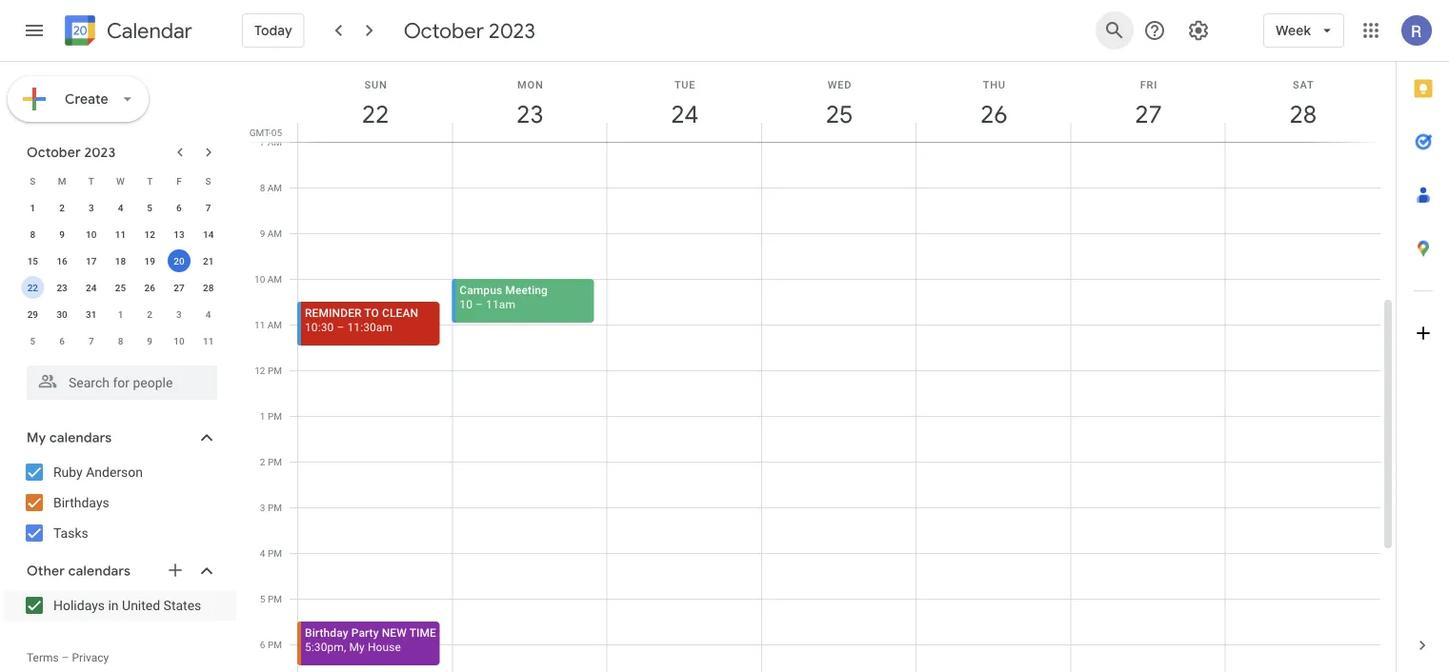Task type: describe. For each thing, give the bounding box(es) containing it.
reminder
[[305, 306, 362, 320]]

row containing 1
[[18, 194, 223, 221]]

7 am
[[260, 136, 282, 148]]

1 horizontal spatial 6
[[176, 202, 182, 214]]

25 inside wed 25
[[825, 99, 852, 130]]

thu
[[983, 79, 1006, 91]]

7 for 7 am
[[260, 136, 265, 148]]

26 link
[[973, 92, 1016, 136]]

today button
[[242, 8, 305, 53]]

28 link
[[1282, 92, 1326, 136]]

privacy
[[72, 652, 109, 665]]

30 element
[[51, 303, 73, 326]]

3 for 3 pm
[[260, 502, 265, 514]]

wed
[[828, 79, 852, 91]]

october 2023 grid
[[18, 168, 223, 355]]

9 am
[[260, 228, 282, 239]]

privacy link
[[72, 652, 109, 665]]

birthdays
[[53, 495, 109, 511]]

0 vertical spatial 2
[[59, 202, 65, 214]]

settings menu image
[[1188, 19, 1211, 42]]

week button
[[1264, 8, 1345, 53]]

23 inside row
[[57, 282, 67, 294]]

november 2 element
[[138, 303, 161, 326]]

18 element
[[109, 250, 132, 273]]

calendar element
[[61, 11, 192, 53]]

thu 26
[[980, 79, 1007, 130]]

to
[[364, 306, 379, 320]]

10 for 10 am
[[255, 274, 265, 285]]

my calendars
[[27, 430, 112, 447]]

05
[[271, 127, 282, 138]]

1 t from the left
[[88, 175, 94, 187]]

23 link
[[508, 92, 552, 136]]

sat 28
[[1289, 79, 1316, 130]]

8 am
[[260, 182, 282, 193]]

row containing 29
[[18, 301, 223, 328]]

am for 10 am
[[268, 274, 282, 285]]

8 for the november 8 'element'
[[118, 336, 123, 347]]

14 element
[[197, 223, 220, 246]]

0 vertical spatial 2023
[[489, 17, 536, 44]]

sun 22
[[361, 79, 388, 130]]

pm for 12 pm
[[268, 365, 282, 377]]

12 element
[[138, 223, 161, 246]]

anderson
[[86, 465, 143, 480]]

other calendars button
[[4, 557, 236, 587]]

27 link
[[1127, 92, 1171, 136]]

,
[[344, 641, 346, 654]]

fri 27
[[1134, 79, 1162, 130]]

31 element
[[80, 303, 103, 326]]

2 s from the left
[[206, 175, 211, 187]]

pm for 5 pm
[[268, 594, 282, 605]]

main drawer image
[[23, 19, 46, 42]]

pm for 3 pm
[[268, 502, 282, 514]]

holidays in united states
[[53, 598, 201, 614]]

23 column header
[[452, 62, 608, 142]]

reminder to clean 10:30 – 11:30am
[[305, 306, 419, 334]]

holidays
[[53, 598, 105, 614]]

november 4 element
[[197, 303, 220, 326]]

15 element
[[21, 250, 44, 273]]

november 3 element
[[168, 303, 191, 326]]

tasks
[[53, 526, 88, 541]]

campus
[[460, 284, 503, 297]]

6 for november 6 element
[[59, 336, 65, 347]]

sat
[[1294, 79, 1315, 91]]

0 horizontal spatial –
[[62, 652, 69, 665]]

4 pm
[[260, 548, 282, 560]]

row group containing 1
[[18, 194, 223, 355]]

clean
[[382, 306, 419, 320]]

november 10 element
[[168, 330, 191, 353]]

1 horizontal spatial october 2023
[[404, 17, 536, 44]]

21 element
[[197, 250, 220, 273]]

ruby anderson
[[53, 465, 143, 480]]

9 for november 9 'element'
[[147, 336, 153, 347]]

fri
[[1141, 79, 1158, 91]]

gmt-05
[[250, 127, 282, 138]]

terms – privacy
[[27, 652, 109, 665]]

pm for 1 pm
[[268, 411, 282, 422]]

2 for november 2 element at the top left of the page
[[147, 309, 153, 320]]

18
[[115, 255, 126, 267]]

ruby
[[53, 465, 83, 480]]

3 pm
[[260, 502, 282, 514]]

22 cell
[[18, 275, 47, 301]]

7 for the november 7 element
[[89, 336, 94, 347]]

15
[[27, 255, 38, 267]]

tue 24
[[670, 79, 697, 130]]

8 for 8 am
[[260, 182, 265, 193]]

birthday party new time 5:30pm , my house
[[305, 627, 437, 654]]

terms
[[27, 652, 59, 665]]

11 for 11 am
[[255, 319, 265, 331]]

5 for 5 pm
[[260, 594, 265, 605]]

other calendars
[[27, 563, 131, 580]]

25 element
[[109, 276, 132, 299]]

new
[[382, 627, 407, 640]]

10:30
[[305, 321, 334, 334]]

1 s from the left
[[30, 175, 36, 187]]

22 link
[[354, 92, 398, 136]]

28 inside row
[[203, 282, 214, 294]]

my calendars list
[[4, 458, 236, 549]]

1 for 1 pm
[[260, 411, 265, 422]]

– inside campus meeting 10 – 11am
[[476, 298, 483, 311]]

calendars for my calendars
[[49, 430, 112, 447]]

birthday
[[305, 627, 349, 640]]

pm for 4 pm
[[268, 548, 282, 560]]

m
[[58, 175, 66, 187]]

calendar
[[107, 18, 192, 44]]

my calendars button
[[4, 423, 236, 454]]

1 pm
[[260, 411, 282, 422]]

24 column header
[[607, 62, 762, 142]]

2 for 2 pm
[[260, 457, 265, 468]]

1 vertical spatial 7
[[206, 202, 211, 214]]

26 element
[[138, 276, 161, 299]]

6 pm
[[260, 640, 282, 651]]

27 inside column header
[[1134, 99, 1162, 130]]

31
[[86, 309, 97, 320]]

16
[[57, 255, 67, 267]]

mon 23
[[516, 79, 544, 130]]

week
[[1276, 22, 1312, 39]]

26 inside row
[[144, 282, 155, 294]]

13
[[174, 229, 185, 240]]

25 link
[[818, 92, 862, 136]]

w
[[116, 175, 125, 187]]

tue
[[675, 79, 696, 91]]

0 horizontal spatial october
[[27, 144, 81, 161]]

25 inside october 2023 grid
[[115, 282, 126, 294]]

united
[[122, 598, 160, 614]]

23 inside mon 23
[[516, 99, 543, 130]]

28 inside column header
[[1289, 99, 1316, 130]]



Task type: locate. For each thing, give the bounding box(es) containing it.
22 inside cell
[[27, 282, 38, 294]]

november 5 element
[[21, 330, 44, 353]]

0 horizontal spatial 5
[[30, 336, 35, 347]]

22 up 29
[[27, 282, 38, 294]]

in
[[108, 598, 119, 614]]

6
[[176, 202, 182, 214], [59, 336, 65, 347], [260, 640, 265, 651]]

5 am from the top
[[268, 319, 282, 331]]

am up 8 am at the top of page
[[268, 136, 282, 148]]

2 vertical spatial 6
[[260, 640, 265, 651]]

5 up 6 pm
[[260, 594, 265, 605]]

0 vertical spatial 22
[[361, 99, 388, 130]]

10 down november 3 "element"
[[174, 336, 185, 347]]

4 for november 4 element
[[206, 309, 211, 320]]

Search for people text field
[[38, 366, 206, 400]]

november 1 element
[[109, 303, 132, 326]]

pm down 5 pm
[[268, 640, 282, 651]]

20 cell
[[164, 248, 194, 275]]

0 horizontal spatial 4
[[118, 202, 123, 214]]

0 horizontal spatial 8
[[30, 229, 35, 240]]

november 7 element
[[80, 330, 103, 353]]

24 element
[[80, 276, 103, 299]]

0 vertical spatial –
[[476, 298, 483, 311]]

30
[[57, 309, 67, 320]]

am for 8 am
[[268, 182, 282, 193]]

2 vertical spatial 4
[[260, 548, 265, 560]]

8 up 15 element
[[30, 229, 35, 240]]

10 for november 10 element
[[174, 336, 185, 347]]

pm down 1 pm
[[268, 457, 282, 468]]

1 horizontal spatial 2023
[[489, 17, 536, 44]]

4
[[118, 202, 123, 214], [206, 309, 211, 320], [260, 548, 265, 560]]

12 for 12 pm
[[255, 365, 265, 377]]

11:30am
[[347, 321, 393, 334]]

1 vertical spatial 5
[[30, 336, 35, 347]]

holidays in united states list item
[[4, 591, 236, 621]]

my
[[27, 430, 46, 447], [349, 641, 365, 654]]

grid containing 22
[[244, 62, 1396, 673]]

1 am from the top
[[268, 136, 282, 148]]

17
[[86, 255, 97, 267]]

8
[[260, 182, 265, 193], [30, 229, 35, 240], [118, 336, 123, 347]]

22 element
[[21, 276, 44, 299]]

1 horizontal spatial 5
[[147, 202, 153, 214]]

2 vertical spatial 3
[[260, 502, 265, 514]]

2 t from the left
[[147, 175, 153, 187]]

1 vertical spatial 8
[[30, 229, 35, 240]]

27 column header
[[1071, 62, 1226, 142]]

1 up 15 element
[[30, 202, 35, 214]]

11am
[[486, 298, 516, 311]]

add other calendars image
[[166, 561, 185, 580]]

4 down the 3 pm
[[260, 548, 265, 560]]

1 horizontal spatial my
[[349, 641, 365, 654]]

7 pm from the top
[[268, 640, 282, 651]]

0 horizontal spatial 22
[[27, 282, 38, 294]]

am down the 9 am
[[268, 274, 282, 285]]

1 horizontal spatial 1
[[118, 309, 123, 320]]

meeting
[[506, 284, 548, 297]]

10 down campus
[[460, 298, 473, 311]]

7 row from the top
[[18, 328, 223, 355]]

am for 7 am
[[268, 136, 282, 148]]

20, today element
[[168, 250, 191, 273]]

19 element
[[138, 250, 161, 273]]

2 horizontal spatial 1
[[260, 411, 265, 422]]

row containing 8
[[18, 221, 223, 248]]

row up the november 1 element
[[18, 275, 223, 301]]

7 inside grid
[[260, 136, 265, 148]]

23 down 16
[[57, 282, 67, 294]]

3 down 27 element
[[176, 309, 182, 320]]

am left 10:30
[[268, 319, 282, 331]]

4 am from the top
[[268, 274, 282, 285]]

s
[[30, 175, 36, 187], [206, 175, 211, 187]]

22 down sun
[[361, 99, 388, 130]]

0 horizontal spatial 26
[[144, 282, 155, 294]]

23
[[516, 99, 543, 130], [57, 282, 67, 294]]

calendars inside dropdown button
[[68, 563, 131, 580]]

7 down 31 element
[[89, 336, 94, 347]]

0 horizontal spatial t
[[88, 175, 94, 187]]

1 vertical spatial 28
[[203, 282, 214, 294]]

1 vertical spatial calendars
[[68, 563, 131, 580]]

time
[[410, 627, 437, 640]]

12 pm
[[255, 365, 282, 377]]

3 up 10 element
[[89, 202, 94, 214]]

6 pm from the top
[[268, 594, 282, 605]]

0 vertical spatial 24
[[670, 99, 697, 130]]

0 horizontal spatial my
[[27, 430, 46, 447]]

12 inside row
[[144, 229, 155, 240]]

row containing s
[[18, 168, 223, 194]]

0 horizontal spatial 12
[[144, 229, 155, 240]]

25 down '18'
[[115, 282, 126, 294]]

0 horizontal spatial 3
[[89, 202, 94, 214]]

party
[[351, 627, 379, 640]]

2023
[[489, 17, 536, 44], [84, 144, 116, 161]]

24 inside row
[[86, 282, 97, 294]]

8 down the november 1 element
[[118, 336, 123, 347]]

20
[[174, 255, 185, 267]]

3 pm from the top
[[268, 457, 282, 468]]

1 vertical spatial 2
[[147, 309, 153, 320]]

2
[[59, 202, 65, 214], [147, 309, 153, 320], [260, 457, 265, 468]]

0 vertical spatial 7
[[260, 136, 265, 148]]

2 horizontal spatial –
[[476, 298, 483, 311]]

26 down thu
[[980, 99, 1007, 130]]

25
[[825, 99, 852, 130], [115, 282, 126, 294]]

16 element
[[51, 250, 73, 273]]

24 link
[[663, 92, 707, 136]]

0 vertical spatial 4
[[118, 202, 123, 214]]

7 up '14' element
[[206, 202, 211, 214]]

calendars up ruby
[[49, 430, 112, 447]]

10 up the 11 am
[[255, 274, 265, 285]]

november 11 element
[[197, 330, 220, 353]]

9
[[260, 228, 265, 239], [59, 229, 65, 240], [147, 336, 153, 347]]

26 column header
[[916, 62, 1072, 142]]

– right terms link
[[62, 652, 69, 665]]

3 row from the top
[[18, 221, 223, 248]]

3 for november 3 "element"
[[176, 309, 182, 320]]

1 vertical spatial 11
[[255, 319, 265, 331]]

row containing 15
[[18, 248, 223, 275]]

12 down the 11 am
[[255, 365, 265, 377]]

0 horizontal spatial 27
[[174, 282, 185, 294]]

calendars for other calendars
[[68, 563, 131, 580]]

2 pm
[[260, 457, 282, 468]]

0 horizontal spatial 2
[[59, 202, 65, 214]]

None search field
[[0, 358, 236, 400]]

0 horizontal spatial 23
[[57, 282, 67, 294]]

10 up 17
[[86, 229, 97, 240]]

calendars inside dropdown button
[[49, 430, 112, 447]]

22
[[361, 99, 388, 130], [27, 282, 38, 294]]

10
[[86, 229, 97, 240], [255, 274, 265, 285], [460, 298, 473, 311], [174, 336, 185, 347]]

0 horizontal spatial 24
[[86, 282, 97, 294]]

22 column header
[[297, 62, 453, 142]]

3 inside "element"
[[176, 309, 182, 320]]

3 down the 2 pm
[[260, 502, 265, 514]]

2 vertical spatial 8
[[118, 336, 123, 347]]

october
[[404, 17, 484, 44], [27, 144, 81, 161]]

10 am
[[255, 274, 282, 285]]

0 vertical spatial 25
[[825, 99, 852, 130]]

0 horizontal spatial october 2023
[[27, 144, 116, 161]]

7
[[260, 136, 265, 148], [206, 202, 211, 214], [89, 336, 94, 347]]

27 down 20
[[174, 282, 185, 294]]

2 am from the top
[[268, 182, 282, 193]]

0 horizontal spatial 2023
[[84, 144, 116, 161]]

row containing 22
[[18, 275, 223, 301]]

5
[[147, 202, 153, 214], [30, 336, 35, 347], [260, 594, 265, 605]]

11 am
[[255, 319, 282, 331]]

0 vertical spatial 28
[[1289, 99, 1316, 130]]

my inside dropdown button
[[27, 430, 46, 447]]

calendars up in
[[68, 563, 131, 580]]

12
[[144, 229, 155, 240], [255, 365, 265, 377]]

24 inside column header
[[670, 99, 697, 130]]

row up 25 element
[[18, 248, 223, 275]]

november 8 element
[[109, 330, 132, 353]]

1 vertical spatial 3
[[176, 309, 182, 320]]

1 vertical spatial 27
[[174, 282, 185, 294]]

17 element
[[80, 250, 103, 273]]

row up 11 element
[[18, 168, 223, 194]]

1 vertical spatial 6
[[59, 336, 65, 347]]

s left m
[[30, 175, 36, 187]]

2 vertical spatial –
[[62, 652, 69, 665]]

2 down 26 element
[[147, 309, 153, 320]]

campus meeting 10 – 11am
[[460, 284, 548, 311]]

0 vertical spatial october
[[404, 17, 484, 44]]

28 down sat
[[1289, 99, 1316, 130]]

1 vertical spatial 25
[[115, 282, 126, 294]]

1 horizontal spatial 26
[[980, 99, 1007, 130]]

0 vertical spatial 6
[[176, 202, 182, 214]]

1 horizontal spatial 7
[[206, 202, 211, 214]]

24
[[670, 99, 697, 130], [86, 282, 97, 294]]

2 horizontal spatial 5
[[260, 594, 265, 605]]

pm down the 3 pm
[[268, 548, 282, 560]]

10 inside campus meeting 10 – 11am
[[460, 298, 473, 311]]

t left f
[[147, 175, 153, 187]]

23 down mon
[[516, 99, 543, 130]]

5 for november 5 element
[[30, 336, 35, 347]]

2 horizontal spatial 8
[[260, 182, 265, 193]]

1 down 12 pm
[[260, 411, 265, 422]]

11 up '18'
[[115, 229, 126, 240]]

calendars
[[49, 430, 112, 447], [68, 563, 131, 580]]

0 vertical spatial calendars
[[49, 430, 112, 447]]

26 down 19
[[144, 282, 155, 294]]

wed 25
[[825, 79, 852, 130]]

2 row from the top
[[18, 194, 223, 221]]

8 inside the november 8 'element'
[[118, 336, 123, 347]]

2 horizontal spatial 11
[[255, 319, 265, 331]]

row up 18 element
[[18, 221, 223, 248]]

1 horizontal spatial 12
[[255, 365, 265, 377]]

1 vertical spatial 1
[[118, 309, 123, 320]]

1 vertical spatial 24
[[86, 282, 97, 294]]

pm down the 2 pm
[[268, 502, 282, 514]]

11 down 10 am
[[255, 319, 265, 331]]

6 for 6 pm
[[260, 640, 265, 651]]

1 vertical spatial 2023
[[84, 144, 116, 161]]

1 horizontal spatial 28
[[1289, 99, 1316, 130]]

1 vertical spatial 23
[[57, 282, 67, 294]]

0 horizontal spatial 9
[[59, 229, 65, 240]]

calendar heading
[[103, 18, 192, 44]]

27 element
[[168, 276, 191, 299]]

am down 8 am at the top of page
[[268, 228, 282, 239]]

9 down november 2 element at the top left of the page
[[147, 336, 153, 347]]

my inside birthday party new time 5:30pm , my house
[[349, 641, 365, 654]]

0 vertical spatial 5
[[147, 202, 153, 214]]

0 horizontal spatial 7
[[89, 336, 94, 347]]

5 pm from the top
[[268, 548, 282, 560]]

october 2023
[[404, 17, 536, 44], [27, 144, 116, 161]]

22 inside column header
[[361, 99, 388, 130]]

29
[[27, 309, 38, 320]]

2 vertical spatial 5
[[260, 594, 265, 605]]

9 up 10 am
[[260, 228, 265, 239]]

28
[[1289, 99, 1316, 130], [203, 282, 214, 294]]

4 row from the top
[[18, 248, 223, 275]]

28 down 21
[[203, 282, 214, 294]]

1 for the november 1 element
[[118, 309, 123, 320]]

october 2023 up mon
[[404, 17, 536, 44]]

0 vertical spatial 11
[[115, 229, 126, 240]]

1 vertical spatial 22
[[27, 282, 38, 294]]

0 vertical spatial 3
[[89, 202, 94, 214]]

november 9 element
[[138, 330, 161, 353]]

1 horizontal spatial october
[[404, 17, 484, 44]]

27 inside row
[[174, 282, 185, 294]]

8 up the 9 am
[[260, 182, 265, 193]]

t
[[88, 175, 94, 187], [147, 175, 153, 187]]

1 vertical spatial 12
[[255, 365, 265, 377]]

pm up the 2 pm
[[268, 411, 282, 422]]

states
[[164, 598, 201, 614]]

29 element
[[21, 303, 44, 326]]

6 row from the top
[[18, 301, 223, 328]]

14
[[203, 229, 214, 240]]

1 down 25 element
[[118, 309, 123, 320]]

today
[[254, 22, 292, 39]]

0 horizontal spatial 25
[[115, 282, 126, 294]]

27
[[1134, 99, 1162, 130], [174, 282, 185, 294]]

row containing 5
[[18, 328, 223, 355]]

26 inside column header
[[980, 99, 1007, 130]]

1 horizontal spatial s
[[206, 175, 211, 187]]

create button
[[8, 76, 149, 122]]

0 horizontal spatial 28
[[203, 282, 214, 294]]

1 horizontal spatial 27
[[1134, 99, 1162, 130]]

1 horizontal spatial 24
[[670, 99, 697, 130]]

11 element
[[109, 223, 132, 246]]

1 horizontal spatial –
[[337, 321, 344, 334]]

terms link
[[27, 652, 59, 665]]

27 down fri
[[1134, 99, 1162, 130]]

sun
[[365, 79, 388, 91]]

s right f
[[206, 175, 211, 187]]

mon
[[518, 79, 544, 91]]

row down the november 1 element
[[18, 328, 223, 355]]

1 vertical spatial october 2023
[[27, 144, 116, 161]]

11
[[115, 229, 126, 240], [255, 319, 265, 331], [203, 336, 214, 347]]

2 down m
[[59, 202, 65, 214]]

pm for 2 pm
[[268, 457, 282, 468]]

2 down 1 pm
[[260, 457, 265, 468]]

3
[[89, 202, 94, 214], [176, 309, 182, 320], [260, 502, 265, 514]]

1 vertical spatial 26
[[144, 282, 155, 294]]

11 for november 11 element
[[203, 336, 214, 347]]

row down 25 element
[[18, 301, 223, 328]]

– down campus
[[476, 298, 483, 311]]

am up the 9 am
[[268, 182, 282, 193]]

25 column header
[[761, 62, 917, 142]]

21
[[203, 255, 214, 267]]

6 down 30 'element'
[[59, 336, 65, 347]]

12 up 19
[[144, 229, 155, 240]]

0 horizontal spatial 11
[[115, 229, 126, 240]]

other
[[27, 563, 65, 580]]

5 down 29 element
[[30, 336, 35, 347]]

pm for 6 pm
[[268, 640, 282, 651]]

pm up 6 pm
[[268, 594, 282, 605]]

2 pm from the top
[[268, 411, 282, 422]]

2023 down create
[[84, 144, 116, 161]]

2 vertical spatial 1
[[260, 411, 265, 422]]

4 up 11 element
[[118, 202, 123, 214]]

tab list
[[1397, 62, 1450, 620]]

1 vertical spatial 4
[[206, 309, 211, 320]]

5:30pm
[[305, 641, 344, 654]]

10 element
[[80, 223, 103, 246]]

am for 9 am
[[268, 228, 282, 239]]

25 down the wed at the top
[[825, 99, 852, 130]]

9 up 16 element
[[59, 229, 65, 240]]

2 horizontal spatial 4
[[260, 548, 265, 560]]

– down reminder
[[337, 321, 344, 334]]

6 down 5 pm
[[260, 640, 265, 651]]

0 vertical spatial october 2023
[[404, 17, 536, 44]]

9 inside 'element'
[[147, 336, 153, 347]]

4 for 4 pm
[[260, 548, 265, 560]]

1 horizontal spatial 3
[[176, 309, 182, 320]]

october 2023 up m
[[27, 144, 116, 161]]

11 for 11 element
[[115, 229, 126, 240]]

row group
[[18, 194, 223, 355]]

november 6 element
[[51, 330, 73, 353]]

row
[[18, 168, 223, 194], [18, 194, 223, 221], [18, 221, 223, 248], [18, 248, 223, 275], [18, 275, 223, 301], [18, 301, 223, 328], [18, 328, 223, 355]]

5 row from the top
[[18, 275, 223, 301]]

5 pm
[[260, 594, 282, 605]]

28 element
[[197, 276, 220, 299]]

23 element
[[51, 276, 73, 299]]

11 down november 4 element
[[203, 336, 214, 347]]

1 horizontal spatial 2
[[147, 309, 153, 320]]

4 inside november 4 element
[[206, 309, 211, 320]]

4 pm from the top
[[268, 502, 282, 514]]

1 row from the top
[[18, 168, 223, 194]]

2023 up mon
[[489, 17, 536, 44]]

2 vertical spatial 2
[[260, 457, 265, 468]]

1 horizontal spatial t
[[147, 175, 153, 187]]

1 vertical spatial my
[[349, 641, 365, 654]]

13 element
[[168, 223, 191, 246]]

1 horizontal spatial 9
[[147, 336, 153, 347]]

– inside "reminder to clean 10:30 – 11:30am"
[[337, 321, 344, 334]]

24 down 17
[[86, 282, 97, 294]]

0 vertical spatial my
[[27, 430, 46, 447]]

0 horizontal spatial s
[[30, 175, 36, 187]]

28 column header
[[1226, 62, 1381, 142]]

2 horizontal spatial 3
[[260, 502, 265, 514]]

1 horizontal spatial 25
[[825, 99, 852, 130]]

row down w
[[18, 194, 223, 221]]

1 pm from the top
[[268, 365, 282, 377]]

t left w
[[88, 175, 94, 187]]

house
[[368, 641, 401, 654]]

4 down 28 element
[[206, 309, 211, 320]]

grid
[[244, 62, 1396, 673]]

7 left 05
[[260, 136, 265, 148]]

pm up 1 pm
[[268, 365, 282, 377]]

10 for 10 element
[[86, 229, 97, 240]]

9 for 9 am
[[260, 228, 265, 239]]

0 horizontal spatial 1
[[30, 202, 35, 214]]

6 down f
[[176, 202, 182, 214]]

19
[[144, 255, 155, 267]]

f
[[176, 175, 182, 187]]

24 down tue
[[670, 99, 697, 130]]

2 horizontal spatial 9
[[260, 228, 265, 239]]

3 am from the top
[[268, 228, 282, 239]]

gmt-
[[250, 127, 271, 138]]

0 horizontal spatial 6
[[59, 336, 65, 347]]

0 vertical spatial 1
[[30, 202, 35, 214]]

1 horizontal spatial 23
[[516, 99, 543, 130]]

create
[[65, 91, 109, 108]]

1 horizontal spatial 4
[[206, 309, 211, 320]]

12 for 12
[[144, 229, 155, 240]]

5 up 12 element
[[147, 202, 153, 214]]

am for 11 am
[[268, 319, 282, 331]]

1
[[30, 202, 35, 214], [118, 309, 123, 320], [260, 411, 265, 422]]



Task type: vqa. For each thing, say whether or not it's contained in the screenshot.
Join with Google Meet
no



